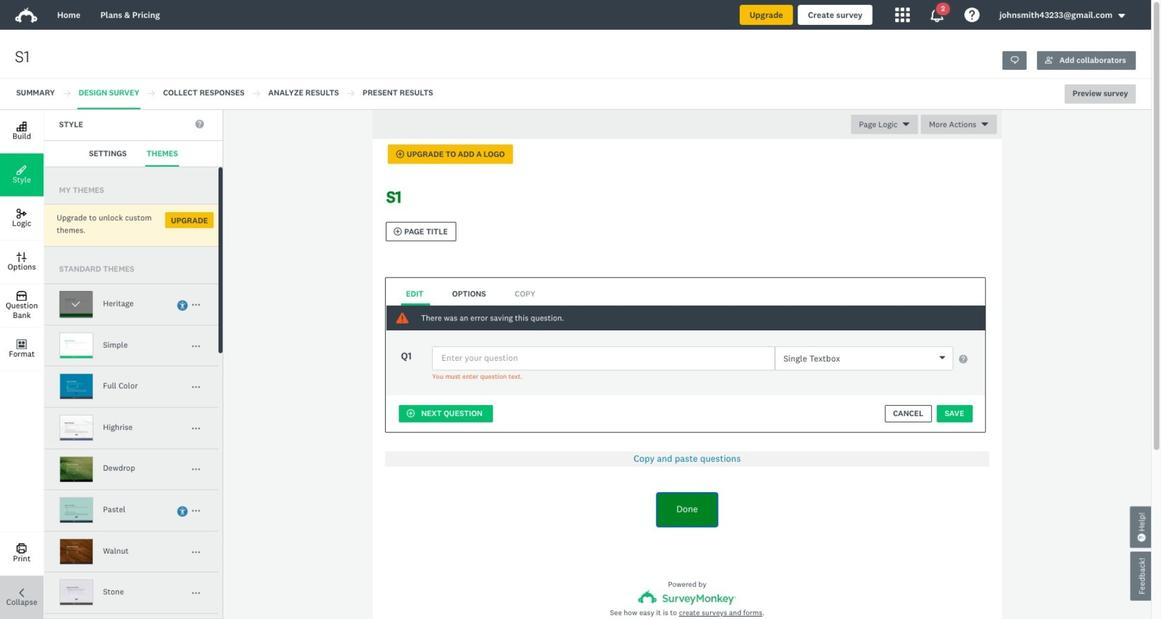 Task type: describe. For each thing, give the bounding box(es) containing it.
surveymonkey logo image
[[15, 7, 37, 23]]

surveymonkey image
[[639, 591, 736, 605]]

2 products icon image from the left
[[930, 7, 945, 22]]

dropdown arrow image
[[1118, 11, 1127, 20]]



Task type: vqa. For each thing, say whether or not it's contained in the screenshot.
leftmost Products Icon
yes



Task type: locate. For each thing, give the bounding box(es) containing it.
products icon image
[[895, 7, 910, 22], [930, 7, 945, 22]]

1 products icon image from the left
[[895, 7, 910, 22]]

1 horizontal spatial products icon image
[[930, 7, 945, 22]]

0 horizontal spatial products icon image
[[895, 7, 910, 22]]

help icon image
[[965, 7, 980, 22]]



